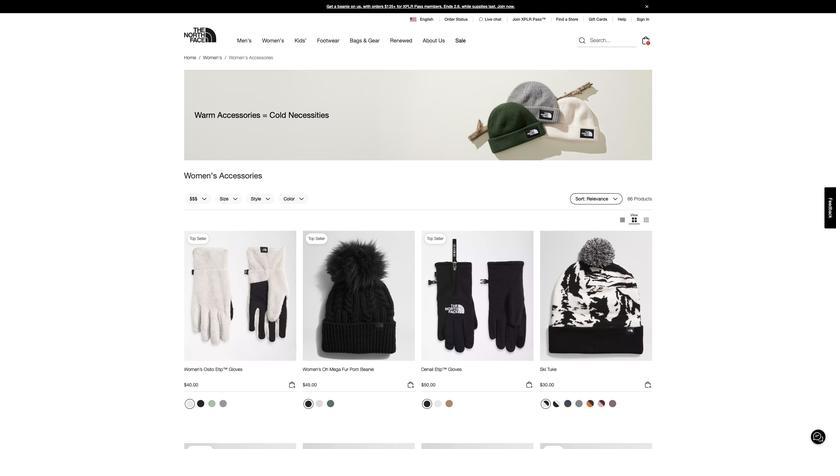 Task type: describe. For each thing, give the bounding box(es) containing it.
=
[[263, 110, 267, 120]]

us,
[[357, 4, 362, 9]]

relevance
[[587, 196, 608, 202]]

get
[[327, 4, 333, 9]]

supplies
[[472, 4, 488, 9]]

renewed link
[[390, 31, 412, 49]]

$45.00 button
[[303, 382, 415, 392]]

top seller for gloves
[[190, 236, 206, 241]]

1 gloves from the left
[[229, 367, 243, 373]]

order status link
[[445, 17, 468, 22]]

english link
[[410, 16, 434, 22]]

f e e d b a c k
[[828, 198, 833, 218]]

TNF Light Grey Heather radio
[[314, 399, 325, 410]]

live
[[485, 17, 493, 22]]

find
[[556, 17, 564, 22]]

$50.00 button
[[422, 382, 534, 392]]

sale link
[[456, 31, 466, 49]]

order
[[445, 17, 455, 22]]

1 e from the top
[[828, 201, 833, 203]]

$50.00
[[422, 383, 436, 388]]

tnf black image for $45.00
[[305, 401, 312, 408]]

ski tuke button
[[540, 367, 557, 379]]

help link
[[618, 17, 627, 22]]

$45.00
[[303, 383, 317, 388]]

denali etip™ gloves button
[[422, 367, 462, 379]]

home link
[[184, 55, 196, 60]]

2 e from the top
[[828, 203, 833, 206]]

about
[[423, 37, 437, 44]]

men's link
[[237, 31, 252, 49]]

0 horizontal spatial tnf black image
[[197, 401, 204, 408]]

accessories for warm
[[218, 110, 260, 120]]

sign in button
[[637, 17, 650, 22]]

footwear link
[[317, 31, 339, 49]]

a inside button
[[828, 211, 833, 214]]

women's oh mega fur pom beanie image
[[303, 231, 415, 362]]

bags & gear
[[350, 37, 380, 44]]

women's osito etip™ gloves
[[184, 367, 243, 373]]

english
[[420, 17, 434, 22]]

top for fur
[[308, 236, 315, 241]]

pass™
[[533, 17, 546, 22]]

1 vertical spatial xplr
[[522, 17, 532, 22]]

1 link
[[641, 35, 651, 46]]

store
[[569, 17, 579, 22]]

bags & gear link
[[350, 31, 380, 49]]

denali
[[422, 367, 434, 373]]

TNF Black radio
[[303, 400, 313, 410]]

women's for women's oh mega fur pom beanie
[[303, 367, 321, 373]]

d
[[828, 206, 833, 209]]

live chat button
[[478, 16, 502, 22]]

osito
[[204, 367, 214, 373]]

find a store link
[[556, 17, 579, 22]]

$choose color$ option group for $40.00
[[184, 399, 229, 412]]

Shady Blue/New Taupe Green radio
[[563, 399, 573, 410]]

denali etip™ gloves image
[[422, 231, 534, 362]]

oh
[[322, 367, 328, 373]]

search all image
[[578, 36, 586, 44]]

3 top seller from the left
[[427, 236, 444, 241]]

Dark Sage radio
[[325, 399, 336, 410]]

TNF Black/Gardenia White radio
[[541, 400, 551, 410]]

86 products status
[[628, 193, 652, 205]]

$$$ button
[[184, 193, 212, 205]]

get a beanie on us, with orders $125+ for xplr pass members. ends 2.6, while supplies last. join now. link
[[0, 0, 836, 13]]

women's shelbe raschel etip™ gloves image
[[422, 443, 534, 450]]

while
[[462, 4, 471, 9]]

etip™ inside women's osito etip™ gloves button
[[216, 367, 228, 373]]

tnf black/gardenia white image
[[543, 401, 549, 408]]

warm
[[195, 110, 215, 120]]

women's down men's link
[[229, 55, 248, 60]]

a for beanie
[[334, 4, 337, 9]]

necessities
[[289, 110, 329, 120]]

kids' link
[[295, 31, 307, 49]]

color button
[[278, 193, 309, 205]]

denali etip™ gloves
[[422, 367, 462, 373]]

women's accessories element
[[229, 55, 273, 60]]

mega
[[330, 367, 341, 373]]

view
[[631, 213, 638, 217]]

Fawn Grey Snake Charmer Print radio
[[607, 399, 618, 410]]

for
[[397, 4, 402, 9]]

0 vertical spatial xplr
[[403, 4, 413, 9]]

Almond Butter radio
[[444, 399, 454, 410]]

fur
[[342, 367, 349, 373]]

in
[[646, 17, 650, 22]]

now.
[[506, 4, 515, 9]]

b
[[828, 209, 833, 211]]

1 / from the left
[[199, 55, 201, 60]]

on
[[351, 4, 356, 9]]

ski tuke image
[[540, 231, 652, 362]]

urban switch beanie image
[[303, 443, 415, 450]]

help
[[618, 17, 627, 22]]

0 vertical spatial women's link
[[262, 31, 284, 49]]

Boysenberry/Pink Moss radio
[[596, 399, 607, 410]]

order status
[[445, 17, 468, 22]]

women's right home at the left top
[[203, 55, 222, 60]]

bags
[[350, 37, 362, 44]]

join xplr pass™ link
[[513, 17, 546, 22]]

women's oh mega fur pom beanie button
[[303, 367, 374, 379]]

products
[[634, 196, 652, 202]]

cards
[[597, 17, 608, 22]]

fawn grey snake charmer print image
[[609, 401, 616, 408]]

the north face home page image
[[184, 28, 216, 43]]

footwear
[[317, 37, 339, 44]]



Task type: vqa. For each thing, say whether or not it's contained in the screenshot.
A to the right
yes



Task type: locate. For each thing, give the bounding box(es) containing it.
tnf black radio down $50.00
[[422, 400, 432, 410]]

Gardenia White/TNF Black radio
[[551, 399, 562, 410]]

$choose color$ option group
[[184, 399, 229, 412], [303, 399, 336, 412], [422, 399, 455, 412], [540, 399, 619, 412]]

accessories up size 'dropdown button'
[[219, 171, 262, 180]]

1 horizontal spatial women's
[[303, 367, 321, 373]]

2 vertical spatial a
[[828, 211, 833, 214]]

women's etip™ recycled gloves image
[[184, 443, 296, 450]]

accessories left =
[[218, 110, 260, 120]]

a right get
[[334, 4, 337, 9]]

beanie
[[338, 4, 350, 9]]

us
[[439, 37, 445, 44]]

pom
[[350, 367, 359, 373]]

last.
[[489, 4, 497, 9]]

3 $choose color$ option group from the left
[[422, 399, 455, 412]]

1 vertical spatial accessories
[[218, 110, 260, 120]]

seller for fur
[[316, 236, 325, 241]]

women's for women's osito etip™ gloves
[[184, 367, 203, 373]]

women's osito etip™ gloves image
[[184, 231, 296, 362]]

a for store
[[565, 17, 568, 22]]

1 horizontal spatial gardenia white image
[[434, 401, 442, 408]]

etip™ right the denali
[[435, 367, 447, 373]]

gardenia white/tnf black image
[[553, 401, 560, 408]]

top seller
[[190, 236, 206, 241], [308, 236, 325, 241], [427, 236, 444, 241]]

chat
[[494, 17, 502, 22]]

c
[[828, 214, 833, 216]]

0 horizontal spatial gloves
[[229, 367, 243, 373]]

2 gloves from the left
[[448, 367, 462, 373]]

find a store
[[556, 17, 579, 22]]

sort: relevance
[[576, 196, 608, 202]]

with
[[363, 4, 371, 9]]

women's up "$40.00"
[[184, 367, 203, 373]]

Misty Sage radio
[[207, 399, 217, 410]]

1 horizontal spatial a
[[565, 17, 568, 22]]

2 $choose color$ option group from the left
[[303, 399, 336, 412]]

0 vertical spatial a
[[334, 4, 337, 9]]

kids'
[[295, 37, 307, 44]]

2 top seller from the left
[[308, 236, 325, 241]]

$30.00 button
[[540, 382, 652, 392]]

1 horizontal spatial join
[[513, 17, 521, 22]]

join xplr pass™
[[513, 17, 546, 22]]

men's
[[237, 37, 252, 44]]

gardenia white image for left gardenia white 'radio'
[[186, 401, 193, 408]]

a right find
[[565, 17, 568, 22]]

women's inside the women's oh mega fur pom beanie button
[[303, 367, 321, 373]]

xplr right the for
[[403, 4, 413, 9]]

renewed
[[390, 37, 412, 44]]

top for gloves
[[190, 236, 196, 241]]

TNF Black radio
[[195, 399, 206, 410], [422, 400, 432, 410]]

TNF Medium Grey Heather/TNF White radio
[[574, 399, 584, 410]]

tnf black image inside radio
[[305, 401, 312, 408]]

women's link
[[262, 31, 284, 49], [203, 55, 222, 60]]

join right last.
[[498, 4, 505, 9]]

2 / from the left
[[225, 55, 226, 60]]

0 horizontal spatial top seller
[[190, 236, 206, 241]]

0 horizontal spatial /
[[199, 55, 201, 60]]

1 top seller from the left
[[190, 236, 206, 241]]

women's up $$$ dropdown button
[[184, 171, 217, 180]]

0 horizontal spatial gardenia white radio
[[185, 400, 195, 410]]

/
[[199, 55, 201, 60], [225, 55, 226, 60]]

0 vertical spatial join
[[498, 4, 505, 9]]

e up b on the top of the page
[[828, 203, 833, 206]]

accessories down men's link
[[249, 55, 273, 60]]

gift cards
[[589, 17, 608, 22]]

1
[[648, 41, 649, 45]]

/ right home link
[[199, 55, 201, 60]]

coal brown/mandarin image
[[587, 401, 594, 408]]

Gardenia White radio
[[433, 399, 443, 410], [185, 400, 195, 410]]

tnf black image down $50.00
[[424, 401, 430, 408]]

women's left kids'
[[262, 37, 284, 44]]

gardenia white image down "$40.00"
[[186, 401, 193, 408]]

86 products
[[628, 196, 652, 202]]

2 horizontal spatial top seller
[[427, 236, 444, 241]]

1 horizontal spatial /
[[225, 55, 226, 60]]

$choose color$ option group for $30.00
[[540, 399, 619, 412]]

86
[[628, 196, 633, 202]]

/ left women's accessories element
[[225, 55, 226, 60]]

$30.00
[[540, 383, 554, 388]]

gardenia white image for the right gardenia white 'radio'
[[434, 401, 442, 408]]

0 horizontal spatial top
[[190, 236, 196, 241]]

e up d
[[828, 201, 833, 203]]

beanie
[[360, 367, 374, 373]]

women's
[[184, 367, 203, 373], [303, 367, 321, 373]]

1 horizontal spatial seller
[[316, 236, 325, 241]]

women's link left kids' link
[[262, 31, 284, 49]]

1 vertical spatial women's link
[[203, 55, 222, 60]]

an overhead view of gloves, slippers and a beanie laid out on a white background. image
[[184, 70, 652, 161]]

1 horizontal spatial gardenia white radio
[[433, 399, 443, 410]]

tnf black image left tnf light grey heather option
[[305, 401, 312, 408]]

tnf black image left misty sage radio
[[197, 401, 204, 408]]

tnf black image for $50.00
[[424, 401, 430, 408]]

0 horizontal spatial join
[[498, 4, 505, 9]]

0 horizontal spatial women's
[[184, 367, 203, 373]]

sort: relevance button
[[570, 193, 623, 205]]

tnf light grey heather image
[[316, 401, 323, 408]]

4 $choose color$ option group from the left
[[540, 399, 619, 412]]

Search search field
[[577, 34, 636, 47]]

join down now.
[[513, 17, 521, 22]]

etip™ inside denali etip™ gloves button
[[435, 367, 447, 373]]

0 horizontal spatial seller
[[197, 236, 206, 241]]

1 horizontal spatial xplr
[[522, 17, 532, 22]]

women's accessories
[[184, 171, 262, 180]]

women's link right home at the left top
[[203, 55, 222, 60]]

misty sage image
[[208, 401, 215, 408]]

gift
[[589, 17, 596, 22]]

etip™ right osito
[[216, 367, 228, 373]]

f e e d b a c k button
[[825, 188, 836, 229]]

tnf black radio left misty sage radio
[[195, 399, 206, 410]]

gloves up $40.00 dropdown button
[[229, 367, 243, 373]]

1 seller from the left
[[197, 236, 206, 241]]

$40.00
[[184, 383, 198, 388]]

0 horizontal spatial etip™
[[216, 367, 228, 373]]

color
[[284, 196, 295, 202]]

join inside 'get a beanie on us, with orders $125+ for xplr pass members. ends 2.6, while supplies last. join now.' link
[[498, 4, 505, 9]]

join
[[498, 4, 505, 9], [513, 17, 521, 22]]

2 horizontal spatial top
[[427, 236, 433, 241]]

k
[[828, 216, 833, 218]]

women's oh mega fur pom lined beanie image
[[540, 443, 652, 450]]

orders
[[372, 4, 384, 9]]

accessories for women's
[[219, 171, 262, 180]]

0 horizontal spatial tnf black radio
[[195, 399, 206, 410]]

0 horizontal spatial a
[[334, 4, 337, 9]]

size button
[[214, 193, 243, 205]]

sign in
[[637, 17, 650, 22]]

about us link
[[423, 31, 445, 49]]

boysenberry/pink moss image
[[598, 401, 605, 408]]

Meld Grey radio
[[218, 399, 228, 410]]

live chat
[[485, 17, 502, 22]]

style
[[251, 196, 261, 202]]

gardenia white image
[[434, 401, 442, 408], [186, 401, 193, 408]]

$$$
[[190, 196, 197, 202]]

seller
[[197, 236, 206, 241], [316, 236, 325, 241], [434, 236, 444, 241]]

women's inside women's osito etip™ gloves button
[[184, 367, 203, 373]]

1 vertical spatial join
[[513, 17, 521, 22]]

1 women's from the left
[[184, 367, 203, 373]]

sign
[[637, 17, 645, 22]]

1 vertical spatial a
[[565, 17, 568, 22]]

members.
[[425, 4, 443, 9]]

2 vertical spatial accessories
[[219, 171, 262, 180]]

1 horizontal spatial etip™
[[435, 367, 447, 373]]

3 top from the left
[[427, 236, 433, 241]]

gear
[[368, 37, 380, 44]]

$choose color$ option group for $50.00
[[422, 399, 455, 412]]

gardenia white image left almond butter option
[[434, 401, 442, 408]]

1 top from the left
[[190, 236, 196, 241]]

view button
[[629, 213, 640, 227]]

xplr left the pass™ at the right of page
[[522, 17, 532, 22]]

$125+
[[385, 4, 396, 9]]

dark sage image
[[327, 401, 334, 408]]

2 horizontal spatial a
[[828, 211, 833, 214]]

etip™
[[216, 367, 228, 373], [435, 367, 447, 373]]

sort:
[[576, 196, 586, 202]]

about us
[[423, 37, 445, 44]]

1 etip™ from the left
[[216, 367, 228, 373]]

1 $choose color$ option group from the left
[[184, 399, 229, 412]]

$choose color$ option group for $45.00
[[303, 399, 336, 412]]

warm accessories = cold necessities
[[195, 110, 329, 120]]

gift cards link
[[589, 17, 608, 22]]

gloves right the denali
[[448, 367, 462, 373]]

a up k
[[828, 211, 833, 214]]

almond butter image
[[446, 401, 453, 408]]

&
[[364, 37, 367, 44]]

$40.00 button
[[184, 382, 296, 392]]

2 horizontal spatial seller
[[434, 236, 444, 241]]

1 horizontal spatial tnf black radio
[[422, 400, 432, 410]]

shady blue/new taupe green image
[[564, 401, 572, 408]]

2 seller from the left
[[316, 236, 325, 241]]

1 horizontal spatial women's link
[[262, 31, 284, 49]]

f
[[828, 198, 833, 201]]

2 top from the left
[[308, 236, 315, 241]]

gardenia white radio left almond butter option
[[433, 399, 443, 410]]

0 horizontal spatial xplr
[[403, 4, 413, 9]]

home
[[184, 55, 196, 60]]

0 vertical spatial accessories
[[249, 55, 273, 60]]

2 horizontal spatial tnf black image
[[424, 401, 430, 408]]

women's
[[262, 37, 284, 44], [203, 55, 222, 60], [229, 55, 248, 60], [184, 171, 217, 180]]

1 horizontal spatial gloves
[[448, 367, 462, 373]]

women's osito etip™ gloves button
[[184, 367, 243, 379]]

pass
[[414, 4, 423, 9]]

top seller for fur
[[308, 236, 325, 241]]

size
[[220, 196, 229, 202]]

ends
[[444, 4, 453, 9]]

close image
[[643, 5, 651, 8]]

3 seller from the left
[[434, 236, 444, 241]]

gardenia white radio down "$40.00"
[[185, 400, 195, 410]]

1 horizontal spatial top
[[308, 236, 315, 241]]

tnf medium grey heather/tnf white image
[[575, 401, 583, 408]]

gloves
[[229, 367, 243, 373], [448, 367, 462, 373]]

1 horizontal spatial top seller
[[308, 236, 325, 241]]

get a beanie on us, with orders $125+ for xplr pass members. ends 2.6, while supplies last. join now.
[[327, 4, 515, 9]]

ski
[[540, 367, 546, 373]]

1 horizontal spatial tnf black image
[[305, 401, 312, 408]]

2 etip™ from the left
[[435, 367, 447, 373]]

status
[[456, 17, 468, 22]]

tnf black image
[[197, 401, 204, 408], [305, 401, 312, 408], [424, 401, 430, 408]]

women's left oh
[[303, 367, 321, 373]]

Coal Brown/Mandarin radio
[[585, 399, 596, 410]]

meld grey image
[[219, 401, 227, 408]]

0 horizontal spatial women's link
[[203, 55, 222, 60]]

women's oh mega fur pom beanie
[[303, 367, 374, 373]]

view list box
[[617, 213, 652, 227]]

2 women's from the left
[[303, 367, 321, 373]]

sale
[[456, 37, 466, 44]]

0 horizontal spatial gardenia white image
[[186, 401, 193, 408]]

seller for gloves
[[197, 236, 206, 241]]

tuke
[[548, 367, 557, 373]]



